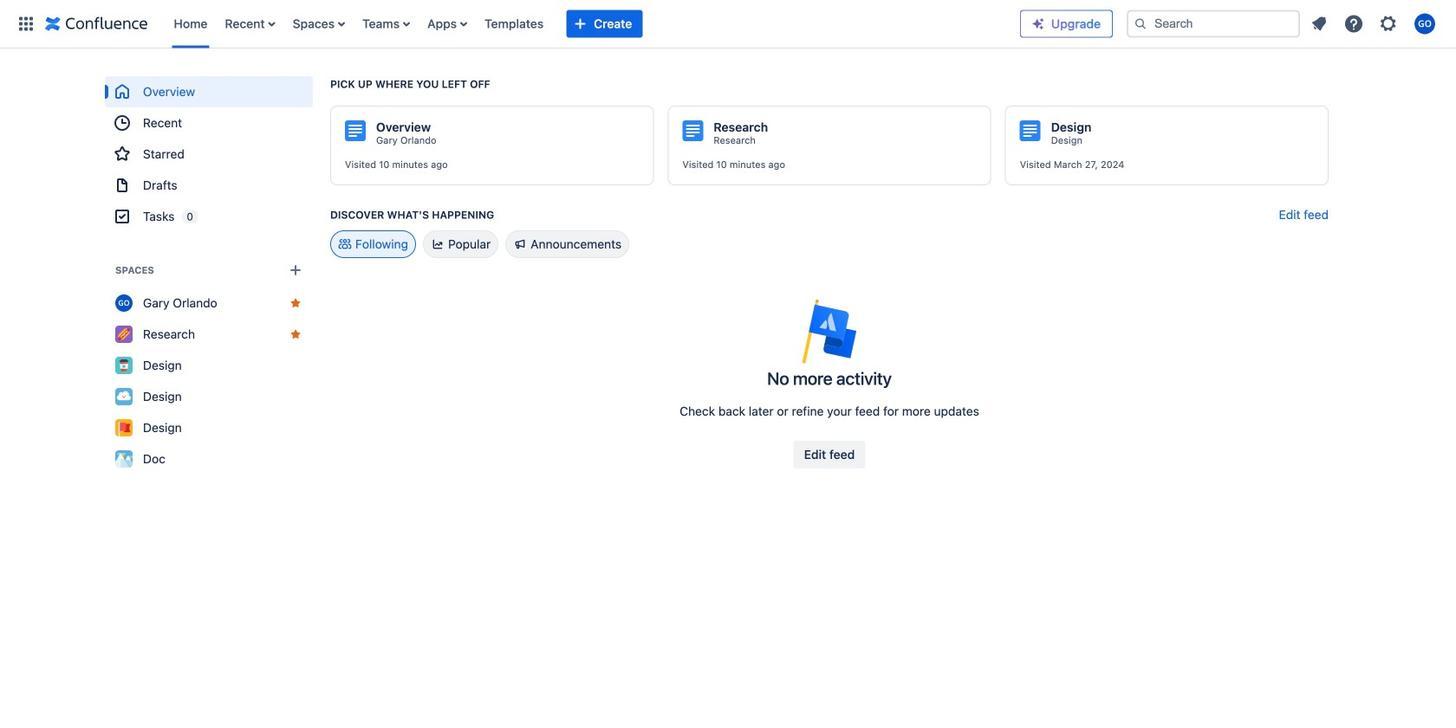 Task type: vqa. For each thing, say whether or not it's contained in the screenshot.
list item
no



Task type: locate. For each thing, give the bounding box(es) containing it.
appswitcher icon image
[[16, 13, 36, 34]]

Search field
[[1127, 10, 1300, 38]]

unstar this space image
[[289, 296, 303, 310], [289, 328, 303, 342]]

0 horizontal spatial list
[[165, 0, 1020, 48]]

settings icon image
[[1378, 13, 1399, 34]]

confluence image
[[45, 13, 148, 34], [45, 13, 148, 34]]

1 vertical spatial unstar this space image
[[289, 328, 303, 342]]

banner
[[0, 0, 1456, 49]]

None search field
[[1127, 10, 1300, 38]]

list
[[165, 0, 1020, 48], [1304, 8, 1446, 39]]

help icon image
[[1344, 13, 1364, 34]]

group
[[105, 76, 313, 232]]

create a space image
[[285, 260, 306, 281]]

1 horizontal spatial list
[[1304, 8, 1446, 39]]

0 vertical spatial unstar this space image
[[289, 296, 303, 310]]

search image
[[1134, 17, 1148, 31]]



Task type: describe. For each thing, give the bounding box(es) containing it.
2 unstar this space image from the top
[[289, 328, 303, 342]]

1 unstar this space image from the top
[[289, 296, 303, 310]]

premium image
[[1032, 17, 1045, 31]]

button group group
[[794, 441, 865, 469]]

global element
[[10, 0, 1020, 48]]

your profile and preferences image
[[1415, 13, 1435, 34]]

notification icon image
[[1309, 13, 1330, 34]]

list for appswitcher icon
[[165, 0, 1020, 48]]

list for premium "image"
[[1304, 8, 1446, 39]]



